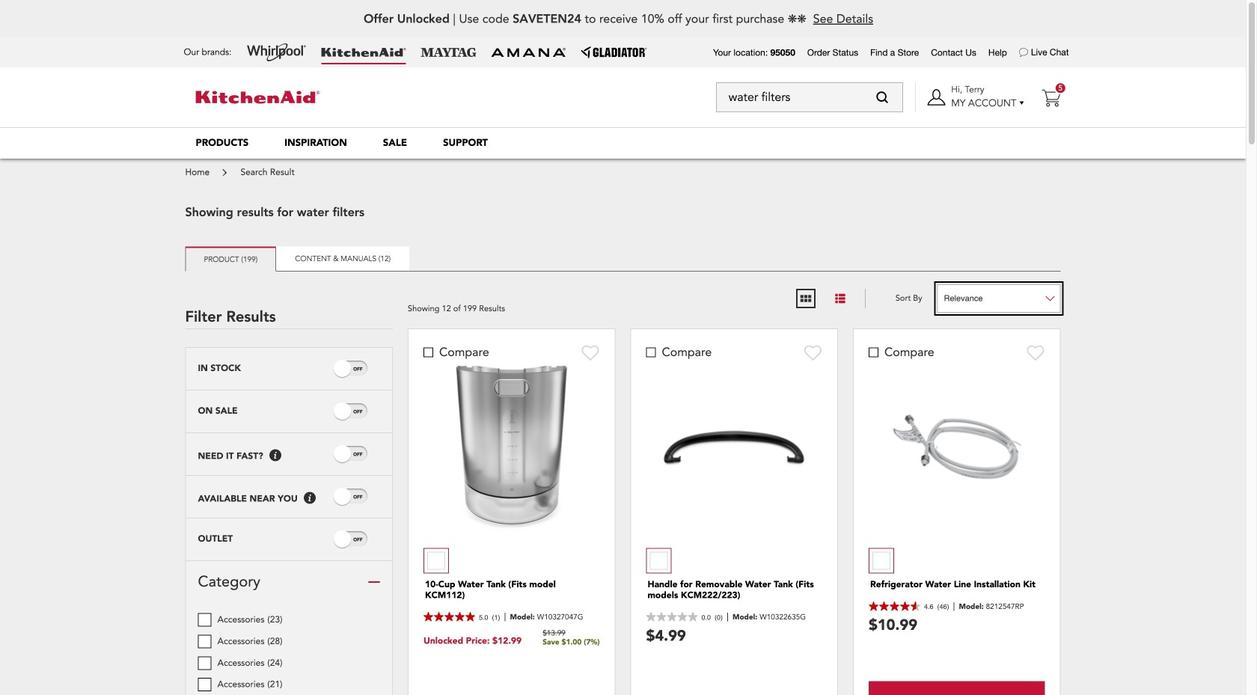 Task type: vqa. For each thing, say whether or not it's contained in the screenshot.
Type at left bottom
no



Task type: describe. For each thing, give the bounding box(es) containing it.
need it fast? element
[[198, 451, 263, 462]]

add to wish list image for refrigerator water line installation kit image
[[1027, 344, 1045, 361]]

whirlpool image
[[247, 43, 306, 61]]

maytag image
[[421, 48, 476, 57]]

0 horizontal spatial kitchenaid image
[[196, 91, 320, 104]]

support element
[[443, 136, 488, 150]]

add to wish list image
[[805, 344, 823, 361]]

tooltip for available near you element
[[304, 492, 316, 504]]

in stock filter is off switch
[[353, 365, 363, 373]]

refrigerator water line installation kit image
[[882, 405, 1032, 490]]

category image
[[368, 576, 380, 588]]

other image for handle for removable water tank (fits models kcm222/223) image
[[650, 552, 668, 570]]

tooltip for need it fast? element on the bottom
[[269, 449, 281, 461]]

inspiration element
[[285, 136, 347, 150]]

amana image
[[491, 47, 566, 58]]

products element
[[196, 136, 249, 150]]

available near you element
[[198, 494, 298, 505]]



Task type: locate. For each thing, give the bounding box(es) containing it.
1 add to wish list image from the left
[[582, 344, 600, 361]]

0 horizontal spatial tooltip
[[269, 449, 281, 461]]

outlet filter is off switch
[[353, 536, 363, 544]]

1 horizontal spatial other image
[[873, 552, 891, 570]]

0 vertical spatial tooltip
[[269, 449, 281, 461]]

1 horizontal spatial tooltip
[[304, 492, 316, 504]]

tooltip left available near you filter is off switch
[[304, 492, 316, 504]]

kitchenaid image
[[321, 48, 406, 57], [196, 91, 320, 104]]

0 vertical spatial kitchenaid image
[[321, 48, 406, 57]]

1 vertical spatial kitchenaid image
[[196, 91, 320, 104]]

other image for refrigerator water line installation kit image
[[873, 552, 891, 570]]

1 other image from the left
[[650, 552, 668, 570]]

available near you filter is off switch
[[353, 493, 363, 501]]

add to wish list image
[[582, 344, 600, 361], [1027, 344, 1045, 361]]

1 horizontal spatial kitchenaid image
[[321, 48, 406, 57]]

other image
[[650, 552, 668, 570], [873, 552, 891, 570]]

0 horizontal spatial add to wish list image
[[582, 344, 600, 361]]

add to wish list image for 10-cup water tank (fits model kcm112) image
[[582, 344, 600, 361]]

sale element
[[383, 136, 407, 150]]

menu
[[178, 127, 1068, 159]]

tab list
[[185, 247, 1061, 272]]

handle for removable water tank (fits models kcm222/223) image
[[660, 426, 809, 468]]

1 vertical spatial tooltip
[[304, 492, 316, 504]]

other image
[[427, 552, 445, 570]]

tooltip
[[269, 449, 281, 461], [304, 492, 316, 504]]

2 add to wish list image from the left
[[1027, 344, 1045, 361]]

2 other image from the left
[[873, 552, 891, 570]]

tooltip right need it fast? element on the bottom
[[269, 449, 281, 461]]

Search search field
[[716, 82, 903, 112]]

0 horizontal spatial other image
[[650, 552, 668, 570]]

on sale filter is off switch
[[353, 408, 363, 416]]

10-cup water tank (fits model kcm112) image
[[452, 361, 572, 533]]

gladiator_grey image
[[581, 46, 647, 58]]

1 horizontal spatial add to wish list image
[[1027, 344, 1045, 361]]

product list view image
[[834, 292, 847, 305]]

need it fast? filter is off switch
[[353, 450, 363, 458]]



